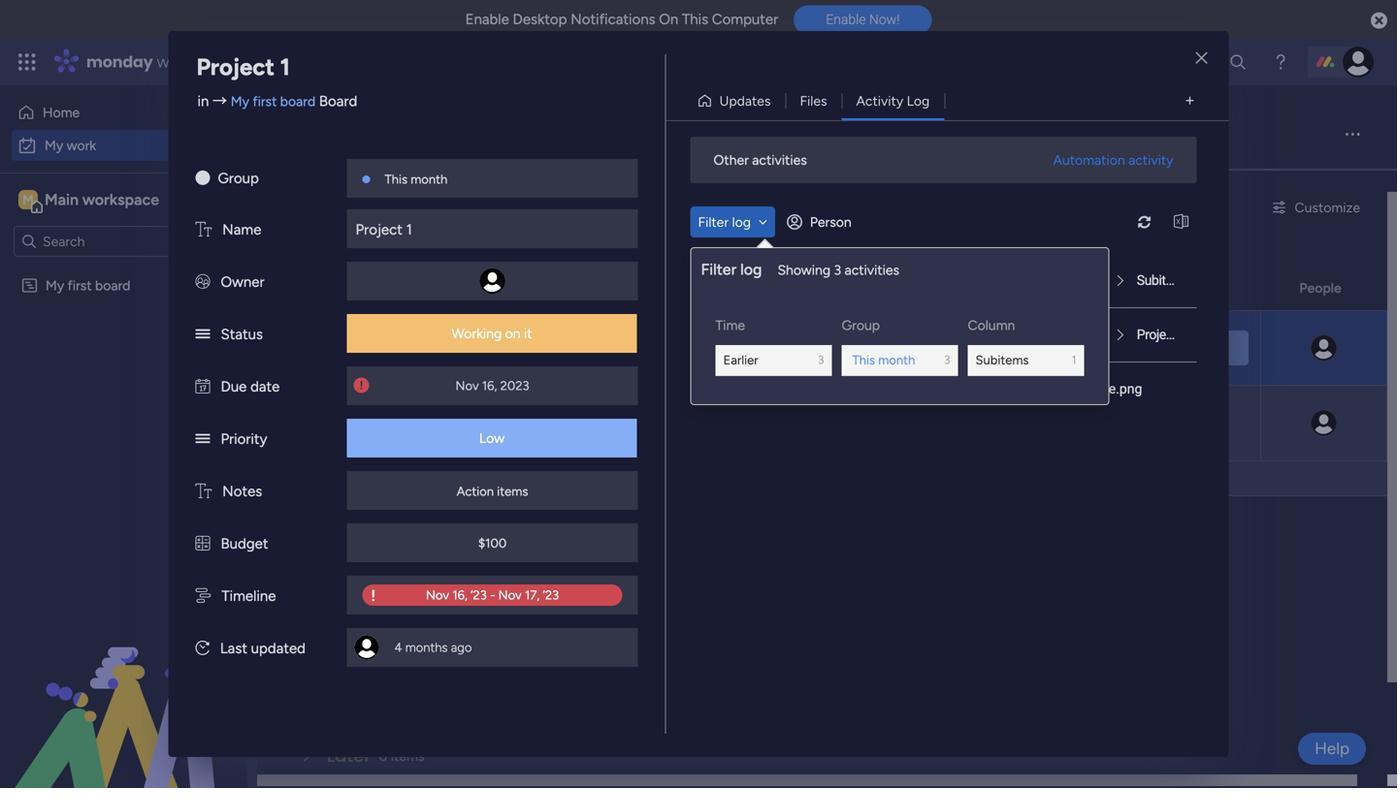 Task type: locate. For each thing, give the bounding box(es) containing it.
1 enable from the left
[[465, 11, 509, 28]]

board
[[280, 93, 316, 110], [95, 278, 130, 294], [373, 322, 408, 338], [373, 397, 408, 414]]

month up filter dashboard by text search field
[[411, 172, 448, 187]]

v2 status image down dapulse date column image
[[196, 431, 210, 448]]

desktop
[[513, 11, 567, 28]]

dapulse numbers column image
[[196, 536, 210, 553]]

this down the 2
[[433, 322, 458, 338]]

0 vertical spatial this month button
[[427, 319, 507, 341]]

my first board inside 'list box'
[[46, 278, 130, 294]]

working on it
[[452, 326, 532, 342], [994, 340, 1074, 357], [994, 415, 1074, 432]]

0 vertical spatial v2 status image
[[196, 326, 210, 344]]

2 vertical spatial dapulse text column image
[[196, 483, 212, 501]]

16, right v2 overdue deadline icon
[[872, 341, 887, 356]]

dapulse date column image
[[196, 378, 210, 396]]

my up add
[[323, 397, 342, 414]]

project 1 button
[[520, 395, 585, 416]]

nov 16, 2023 up project 1 button
[[456, 378, 529, 394]]

1 vertical spatial priority
[[221, 431, 267, 448]]

1 vertical spatial low
[[479, 430, 505, 447]]

enable for enable now!
[[826, 11, 866, 27]]

working
[[452, 326, 502, 342], [994, 340, 1044, 357], [994, 415, 1044, 432]]

workspace
[[82, 191, 159, 209]]

v2 file column image
[[947, 379, 959, 400]]

filter log left angle down 'icon'
[[698, 214, 751, 230]]

items
[[440, 283, 474, 299], [497, 484, 528, 500], [433, 609, 467, 625], [391, 749, 424, 765]]

this month button right 1 button
[[427, 395, 507, 416]]

1 horizontal spatial enable
[[826, 11, 866, 27]]

first down search in workspace field
[[68, 278, 92, 294]]

0 vertical spatial subitem
[[1137, 273, 1184, 289]]

past
[[327, 279, 365, 303]]

items up the ago
[[433, 609, 467, 625]]

low
[[1173, 340, 1198, 357], [479, 430, 505, 447]]

1 vertical spatial dapulse text column image
[[947, 325, 963, 345]]

on inside project 1 'dialog'
[[505, 326, 521, 342]]

my first board button up "+ add item"
[[317, 395, 414, 416]]

subitem down v2 overdue deadline image
[[346, 426, 405, 444]]

work inside option
[[67, 137, 96, 154]]

1 horizontal spatial work
[[157, 51, 192, 73]]

nov right 1 button
[[456, 378, 479, 394]]

low inside project 1 'dialog'
[[479, 430, 505, 447]]

subitem down refresh icon
[[1137, 273, 1184, 289]]

nov 23, 2023
[[845, 416, 920, 431]]

ago
[[451, 640, 472, 656]]

v2 status image for priority
[[196, 431, 210, 448]]

1 vertical spatial subitem
[[346, 426, 405, 444]]

my first board list box
[[0, 265, 247, 564]]

1 vertical spatial 2023
[[500, 378, 529, 394]]

board inside in → my first board board
[[280, 93, 316, 110]]

help
[[1315, 739, 1350, 759]]

list box
[[690, 253, 1197, 416]]

item right new at the left top of page
[[326, 199, 353, 216]]

my first board
[[46, 278, 130, 294], [323, 322, 408, 338], [323, 397, 408, 414]]

0 horizontal spatial subitem 1
[[346, 426, 415, 444]]

dapulse text column image left notes
[[196, 483, 212, 501]]

person
[[810, 214, 852, 230]]

later
[[327, 744, 371, 769]]

nov 16, 2023 for v2 overdue deadline image
[[456, 378, 529, 394]]

export to excel image
[[1166, 215, 1197, 230]]

0 vertical spatial work
[[157, 51, 192, 73]]

0 horizontal spatial 0
[[379, 749, 388, 765]]

1 vertical spatial 4m
[[721, 327, 741, 343]]

1 horizontal spatial subitem
[[1137, 273, 1184, 289]]

0 vertical spatial 2023
[[891, 341, 920, 356]]

search everything image
[[1229, 52, 1248, 72]]

subitem
[[1137, 273, 1184, 289], [346, 426, 405, 444]]

1 horizontal spatial low
[[1173, 340, 1198, 357]]

0 horizontal spatial priority
[[221, 431, 267, 448]]

last
[[220, 640, 247, 658]]

1 vertical spatial 16,
[[482, 378, 497, 394]]

my work option
[[12, 130, 236, 161]]

first down past
[[345, 322, 369, 338]]

automation activity button
[[1046, 145, 1181, 176]]

due
[[221, 378, 247, 396]]

enable left the "now!" in the top right of the page
[[826, 11, 866, 27]]

1 horizontal spatial activities
[[845, 262, 900, 279]]

0 horizontal spatial 16,
[[482, 378, 497, 394]]

this left week
[[327, 605, 363, 629]]

this month down the 2
[[433, 322, 501, 338]]

0 horizontal spatial name
[[222, 221, 261, 239]]

0 vertical spatial item
[[326, 199, 353, 216]]

1
[[280, 53, 290, 81], [406, 221, 412, 239], [841, 273, 849, 289], [1187, 273, 1194, 289], [841, 327, 849, 343], [1094, 327, 1101, 343], [1180, 327, 1187, 343], [377, 350, 383, 368], [395, 352, 400, 366], [1072, 353, 1077, 367], [573, 397, 579, 414], [409, 426, 415, 444]]

1 horizontal spatial group
[[842, 317, 880, 334]]

nov 16, 2023
[[846, 341, 920, 356], [456, 378, 529, 394]]

0 vertical spatial 4m
[[721, 273, 741, 289]]

monday work management
[[86, 51, 302, 73]]

first
[[253, 93, 277, 110], [68, 278, 92, 294], [345, 322, 369, 338], [345, 397, 369, 414]]

name for dapulse text column icon to the middle
[[967, 327, 1003, 343]]

activity
[[1129, 152, 1174, 168]]

2023 up project 1 button
[[500, 378, 529, 394]]

lottie animation element
[[0, 593, 247, 789]]

monday marketplace image
[[1181, 52, 1200, 72]]

1 vertical spatial nov 16, 2023
[[456, 378, 529, 394]]

this month
[[385, 172, 448, 187], [433, 322, 501, 338], [853, 353, 915, 368], [433, 397, 501, 414]]

0 horizontal spatial group
[[218, 170, 259, 187]]

working right 1 button
[[452, 326, 502, 342]]

0 horizontal spatial nov 16, 2023
[[456, 378, 529, 394]]

0 up months
[[421, 609, 430, 625]]

my first board button down past
[[317, 319, 414, 341]]

home link
[[12, 97, 236, 128]]

files button
[[785, 85, 842, 116]]

group down date at right top
[[842, 317, 880, 334]]

1 4m from the top
[[721, 273, 741, 289]]

v2 status image left "status" on the left of the page
[[196, 326, 210, 344]]

priority down export to excel image
[[1159, 280, 1205, 296]]

1 horizontal spatial 0
[[421, 609, 430, 625]]

log down angle down 'icon'
[[740, 261, 762, 279]]

my work
[[286, 112, 416, 155]]

2023 inside project 1 'dialog'
[[500, 378, 529, 394]]

first down management
[[253, 93, 277, 110]]

0 vertical spatial activities
[[752, 152, 807, 168]]

log
[[907, 93, 930, 109]]

1 horizontal spatial nov 16, 2023
[[846, 341, 920, 356]]

work
[[157, 51, 192, 73], [67, 137, 96, 154]]

3 up the v2 file column icon
[[944, 353, 951, 367]]

board
[[319, 93, 357, 110]]

0 horizontal spatial item
[[326, 199, 353, 216]]

0 vertical spatial my first board
[[46, 278, 130, 294]]

None search field
[[369, 192, 545, 223]]

1 vertical spatial log
[[740, 261, 762, 279]]

1 horizontal spatial priority
[[1159, 280, 1205, 296]]

my right →
[[231, 93, 249, 110]]

16, inside project 1 'dialog'
[[482, 378, 497, 394]]

16, right 1 button
[[482, 378, 497, 394]]

working down column
[[994, 340, 1044, 357]]

it up project 1 button
[[524, 326, 532, 342]]

filter down filter log button at the top of the page
[[701, 261, 737, 279]]

1 horizontal spatial name
[[967, 327, 1003, 343]]

0 vertical spatial 0
[[421, 609, 430, 625]]

month
[[411, 172, 448, 187], [461, 322, 501, 338], [878, 353, 915, 368], [461, 397, 501, 414]]

filter log
[[698, 214, 751, 230], [701, 261, 762, 279]]

activities right other
[[752, 152, 807, 168]]

0 horizontal spatial 3
[[818, 353, 824, 367]]

work right monday
[[157, 51, 192, 73]]

budget
[[221, 536, 268, 553]]

0 vertical spatial filter log
[[698, 214, 751, 230]]

nov right v2 overdue deadline icon
[[846, 341, 869, 356]]

angle down image
[[759, 215, 768, 229]]

it
[[524, 326, 532, 342], [1066, 340, 1074, 357], [1066, 415, 1074, 432]]

2 enable from the left
[[826, 11, 866, 27]]

items inside past dates 2 items
[[440, 283, 474, 299]]

1 vertical spatial filter log
[[701, 261, 762, 279]]

my inside in → my first board board
[[231, 93, 249, 110]]

1 vertical spatial item
[[358, 471, 385, 488]]

0 horizontal spatial work
[[67, 137, 96, 154]]

1 vertical spatial work
[[67, 137, 96, 154]]

3 right earlier
[[818, 353, 824, 367]]

on
[[505, 326, 521, 342], [1047, 340, 1063, 357], [1047, 415, 1063, 432]]

nov
[[846, 341, 869, 356], [456, 378, 479, 394], [845, 416, 868, 431]]

1 horizontal spatial 16,
[[872, 341, 887, 356]]

filter inside filter log button
[[698, 214, 729, 230]]

now!
[[869, 11, 900, 27]]

v2 overdue deadline image
[[354, 377, 369, 395]]

enable now! button
[[794, 5, 932, 34]]

nov 16, 2023 down date at right top
[[846, 341, 920, 356]]

priority
[[1159, 280, 1205, 296], [221, 431, 267, 448]]

nov inside project 1 'dialog'
[[456, 378, 479, 394]]

my first board down past
[[323, 322, 408, 338]]

v2 status image
[[196, 326, 210, 344], [196, 431, 210, 448]]

on up project 1 button
[[505, 326, 521, 342]]

my down home
[[45, 137, 63, 154]]

0 vertical spatial subitem 1
[[1137, 273, 1194, 289]]

search image
[[522, 200, 537, 215]]

working on it up project 1 button
[[452, 326, 532, 342]]

0 horizontal spatial enable
[[465, 11, 509, 28]]

items right later
[[391, 749, 424, 765]]

4m up the time
[[721, 273, 741, 289]]

add
[[329, 471, 354, 488]]

2023 right 23,
[[891, 416, 920, 431]]

enable left 'desktop'
[[465, 11, 509, 28]]

name up 'owner'
[[222, 221, 261, 239]]

dapulse text column image
[[196, 221, 212, 239], [947, 325, 963, 345], [196, 483, 212, 501]]

enable inside button
[[826, 11, 866, 27]]

v2 sun image
[[196, 170, 210, 187]]

this right v2 overdue deadline icon
[[853, 353, 875, 368]]

2 horizontal spatial 3
[[944, 353, 951, 367]]

1 vertical spatial group
[[842, 317, 880, 334]]

Filter dashboard by text search field
[[369, 192, 545, 223]]

0 horizontal spatial subitem
[[346, 426, 405, 444]]

home option
[[12, 97, 236, 128]]

months
[[405, 640, 448, 656]]

2023 for v2 overdue deadline icon
[[891, 341, 920, 356]]

+ add item
[[317, 471, 385, 488]]

1 vertical spatial this month button
[[427, 395, 507, 416]]

dapulse text column image for project 1
[[196, 221, 212, 239]]

2 4m from the top
[[721, 327, 741, 343]]

1 vertical spatial filter
[[701, 261, 737, 279]]

this
[[682, 11, 708, 28], [385, 172, 408, 187], [433, 322, 458, 338], [853, 353, 875, 368], [433, 397, 458, 414], [327, 605, 363, 629]]

priority inside project 1 'dialog'
[[221, 431, 267, 448]]

1 vertical spatial 0
[[379, 749, 388, 765]]

0 vertical spatial nov
[[846, 341, 869, 356]]

add view image
[[1186, 94, 1194, 108]]

nov 16, 2023 inside project 1 'dialog'
[[456, 378, 529, 394]]

project
[[197, 53, 275, 81], [356, 221, 403, 239], [795, 273, 838, 289], [795, 327, 838, 343], [1137, 327, 1177, 343], [323, 350, 373, 368], [526, 397, 570, 414]]

list box containing 4m
[[690, 253, 1197, 416]]

0 vertical spatial my first board button
[[317, 319, 414, 341]]

this right on
[[682, 11, 708, 28]]

1 vertical spatial name
[[967, 327, 1003, 343]]

v2 pulse updated log image
[[196, 640, 210, 658]]

1 vertical spatial v2 status image
[[196, 431, 210, 448]]

1 horizontal spatial subitem 1
[[1137, 273, 1194, 289]]

filter log inside button
[[698, 214, 751, 230]]

it inside project 1 'dialog'
[[524, 326, 532, 342]]

16,
[[872, 341, 887, 356], [482, 378, 497, 394]]

2 my first board button from the top
[[317, 395, 414, 416]]

home
[[43, 104, 80, 121]]

→
[[213, 93, 227, 110]]

4m up earlier
[[721, 327, 741, 343]]

subitem 1 down export to excel image
[[1137, 273, 1194, 289]]

this month button down the 2
[[427, 319, 507, 341]]

board inside 'list box'
[[95, 278, 130, 294]]

dapulse text column image down v2 sun icon
[[196, 221, 212, 239]]

column header
[[959, 272, 1110, 305]]

3 right showing in the right top of the page
[[834, 262, 841, 279]]

dapulse text column image left column
[[947, 325, 963, 345]]

3
[[834, 262, 841, 279], [818, 353, 824, 367], [944, 353, 951, 367]]

0 vertical spatial nov 16, 2023
[[846, 341, 920, 356]]

option
[[0, 268, 247, 272]]

owner
[[221, 274, 264, 291]]

0 vertical spatial dapulse text column image
[[196, 221, 212, 239]]

activities up date at right top
[[845, 262, 900, 279]]

board down search in workspace field
[[95, 278, 130, 294]]

my down search in workspace field
[[46, 278, 64, 294]]

enable for enable desktop notifications on this computer
[[465, 11, 509, 28]]

item right add
[[358, 471, 385, 488]]

1 vertical spatial nov
[[456, 378, 479, 394]]

it down added
[[1066, 415, 1074, 432]]

priority up notes
[[221, 431, 267, 448]]

2 v2 status image from the top
[[196, 431, 210, 448]]

work down home
[[67, 137, 96, 154]]

item inside button
[[326, 199, 353, 216]]

workspace image
[[18, 189, 38, 211]]

items right action
[[497, 484, 528, 500]]

0 vertical spatial name
[[222, 221, 261, 239]]

month up nov 23, 2023
[[878, 353, 915, 368]]

my first board down v2 overdue deadline image
[[323, 397, 408, 414]]

0 horizontal spatial low
[[479, 430, 505, 447]]

1 vertical spatial my first board
[[323, 322, 408, 338]]

board left board
[[280, 93, 316, 110]]

nov left 23,
[[845, 416, 868, 431]]

2023
[[891, 341, 920, 356], [500, 378, 529, 394], [891, 416, 920, 431]]

0 inside this week 0 items
[[421, 609, 430, 625]]

1 v2 status image from the top
[[196, 326, 210, 344]]

work for monday
[[157, 51, 192, 73]]

log left angle down 'icon'
[[732, 214, 751, 230]]

0 right later
[[379, 749, 388, 765]]

my inside 'list box'
[[46, 278, 64, 294]]

new
[[294, 199, 322, 216]]

0 vertical spatial group
[[218, 170, 259, 187]]

task
[[1064, 327, 1091, 343]]

1 vertical spatial my first board button
[[317, 395, 414, 416]]

filter log down filter log button at the top of the page
[[701, 261, 762, 279]]

filter left angle down 'icon'
[[698, 214, 729, 230]]

0 vertical spatial 16,
[[872, 341, 887, 356]]

group right v2 sun icon
[[218, 170, 259, 187]]

activity log
[[856, 93, 930, 109]]

subitem 1 down v2 overdue deadline image
[[346, 426, 415, 444]]

4m
[[721, 273, 741, 289], [721, 327, 741, 343]]

subitem 1
[[1137, 273, 1194, 289], [346, 426, 415, 444]]

0 vertical spatial filter
[[698, 214, 729, 230]]

2023 down date at right top
[[891, 341, 920, 356]]

board down dates
[[373, 322, 408, 338]]

my first board down search in workspace field
[[46, 278, 130, 294]]

0 vertical spatial low
[[1173, 340, 1198, 357]]

0 vertical spatial log
[[732, 214, 751, 230]]

name up subitems
[[967, 327, 1003, 343]]

items right the 2
[[440, 283, 474, 299]]

3 for group
[[944, 353, 951, 367]]

added
[[1056, 381, 1095, 397]]



Task type: describe. For each thing, give the bounding box(es) containing it.
working inside project 1 'dialog'
[[452, 326, 502, 342]]

my first board link
[[231, 93, 316, 110]]

nov for v2 overdue deadline icon
[[846, 341, 869, 356]]

dates
[[370, 279, 421, 303]]

16, for v2 overdue deadline image
[[482, 378, 497, 394]]

new item button
[[286, 192, 361, 223]]

my work
[[45, 137, 96, 154]]

main
[[45, 191, 79, 209]]

last updated
[[220, 640, 306, 658]]

m
[[22, 192, 34, 208]]

help button
[[1299, 734, 1366, 766]]

working on it down added
[[994, 415, 1074, 432]]

this month up filter dashboard by text search field
[[385, 172, 448, 187]]

dapulse close image
[[1371, 11, 1388, 31]]

showing
[[778, 262, 831, 279]]

on
[[659, 11, 679, 28]]

board down 1 button
[[373, 397, 408, 414]]

dapulse timeline column image
[[196, 588, 211, 606]]

nov 16, 2023 for v2 overdue deadline icon
[[846, 341, 920, 356]]

date
[[865, 280, 894, 296]]

other activities
[[714, 152, 807, 168]]

month left project 1 button
[[461, 397, 501, 414]]

my work link
[[12, 130, 236, 161]]

2
[[429, 283, 437, 299]]

monday
[[86, 51, 153, 73]]

select product image
[[17, 52, 37, 72]]

filter log button
[[690, 207, 775, 238]]

v2 overdue deadline image
[[814, 339, 830, 358]]

people
[[1300, 280, 1342, 296]]

1 this month button from the top
[[427, 319, 507, 341]]

action items
[[457, 484, 528, 500]]

management
[[196, 51, 302, 73]]

4 months ago
[[394, 640, 472, 656]]

enable desktop notifications on this computer
[[465, 11, 778, 28]]

2 vertical spatial my first board
[[323, 397, 408, 414]]

items inside this week 0 items
[[433, 609, 467, 625]]

it up added
[[1066, 340, 1074, 357]]

new item
[[294, 199, 353, 216]]

activity
[[856, 93, 904, 109]]

+
[[317, 471, 326, 488]]

items inside later 0 items
[[391, 749, 424, 765]]

23,
[[871, 416, 888, 431]]

help image
[[1271, 52, 1291, 72]]

activity log button
[[842, 85, 944, 116]]

updates
[[720, 93, 771, 109]]

0 horizontal spatial activities
[[752, 152, 807, 168]]

customize
[[1295, 199, 1361, 216]]

files
[[800, 93, 827, 109]]

updated
[[251, 640, 306, 658]]

working on it down column
[[994, 340, 1074, 357]]

time
[[716, 317, 745, 334]]

added file.png
[[1056, 381, 1143, 397]]

lottie animation image
[[0, 593, 247, 789]]

earlier
[[723, 353, 758, 368]]

column
[[968, 317, 1015, 334]]

hide
[[599, 199, 628, 216]]

first inside in → my first board board
[[253, 93, 277, 110]]

working down subitems
[[994, 415, 1044, 432]]

project 1 inside button
[[526, 397, 579, 414]]

month right 1 button
[[461, 322, 501, 338]]

1 vertical spatial subitem 1
[[346, 426, 415, 444]]

other
[[714, 152, 749, 168]]

timeline
[[222, 588, 276, 606]]

today
[[327, 535, 382, 559]]

refresh image
[[1129, 215, 1160, 230]]

1 inside project 1 button
[[573, 397, 579, 414]]

subitem 1 inside project 1 'dialog'
[[1137, 273, 1194, 289]]

work
[[338, 112, 416, 155]]

my down past
[[323, 322, 342, 338]]

2 this month button from the top
[[427, 395, 507, 416]]

john smith image
[[1343, 47, 1374, 78]]

0 inside later 0 items
[[379, 749, 388, 765]]

log inside button
[[732, 214, 751, 230]]

nov for v2 overdue deadline image
[[456, 378, 479, 394]]

status
[[221, 326, 263, 344]]

my down board
[[286, 112, 331, 155]]

subitems
[[976, 353, 1029, 368]]

later 0 items
[[327, 744, 424, 769]]

first inside 'list box'
[[68, 278, 92, 294]]

automation activity
[[1053, 152, 1174, 168]]

name for project 1 dapulse text column icon
[[222, 221, 261, 239]]

past dates 2 items
[[327, 279, 474, 303]]

work for my
[[67, 137, 96, 154]]

3 for time
[[818, 353, 824, 367]]

list box inside project 1 'dialog'
[[690, 253, 1197, 416]]

in → my first board board
[[197, 93, 357, 110]]

person button
[[779, 207, 863, 238]]

week
[[367, 605, 413, 629]]

this month right v2 overdue deadline icon
[[853, 353, 915, 368]]

v2 status image for status
[[196, 326, 210, 344]]

v2 multiple person column image
[[196, 274, 210, 291]]

2 vertical spatial nov
[[845, 416, 868, 431]]

16, for v2 overdue deadline icon
[[872, 341, 887, 356]]

my inside option
[[45, 137, 63, 154]]

working on it inside project 1 'dialog'
[[452, 326, 532, 342]]

workspace selection element
[[18, 188, 162, 213]]

project 1 dialog
[[0, 0, 1397, 789]]

$100
[[478, 536, 507, 552]]

first down v2 overdue deadline image
[[345, 397, 369, 414]]

showing 3 activities
[[778, 262, 900, 279]]

this week 0 items
[[327, 605, 467, 629]]

this down work
[[385, 172, 408, 187]]

hide button
[[565, 192, 636, 223]]

1 my first board button from the top
[[317, 319, 414, 341]]

1 inside 1 button
[[395, 352, 400, 366]]

2 vertical spatial 2023
[[891, 416, 920, 431]]

1 horizontal spatial item
[[358, 471, 385, 488]]

on left the task
[[1047, 340, 1063, 357]]

1 horizontal spatial 3
[[834, 262, 841, 279]]

automation
[[1053, 152, 1125, 168]]

Search in workspace field
[[41, 230, 162, 253]]

in
[[197, 93, 209, 110]]

4
[[394, 640, 402, 656]]

notifications
[[571, 11, 656, 28]]

0 vertical spatial priority
[[1159, 280, 1205, 296]]

enable now!
[[826, 11, 900, 27]]

on down added
[[1047, 415, 1063, 432]]

project inside button
[[526, 397, 570, 414]]

this up action
[[433, 397, 458, 414]]

subitem inside project 1 'dialog'
[[1137, 273, 1184, 289]]

this month left project 1 button
[[433, 397, 501, 414]]

dapulse text column image for action
[[196, 483, 212, 501]]

close image
[[1196, 51, 1208, 66]]

1 button
[[391, 321, 404, 397]]

1 vertical spatial activities
[[845, 262, 900, 279]]

action
[[457, 484, 494, 500]]

date
[[250, 378, 280, 396]]

main workspace
[[45, 191, 159, 209]]

due date
[[221, 378, 280, 396]]

customize button
[[1264, 192, 1368, 223]]

file.png
[[1098, 381, 1143, 397]]

task 1
[[1064, 327, 1101, 343]]

2023 for v2 overdue deadline image
[[500, 378, 529, 394]]

notes
[[222, 483, 262, 501]]

items inside project 1 'dialog'
[[497, 484, 528, 500]]

computer
[[712, 11, 778, 28]]

updates button
[[689, 85, 785, 116]]



Task type: vqa. For each thing, say whether or not it's contained in the screenshot.
second t from right
no



